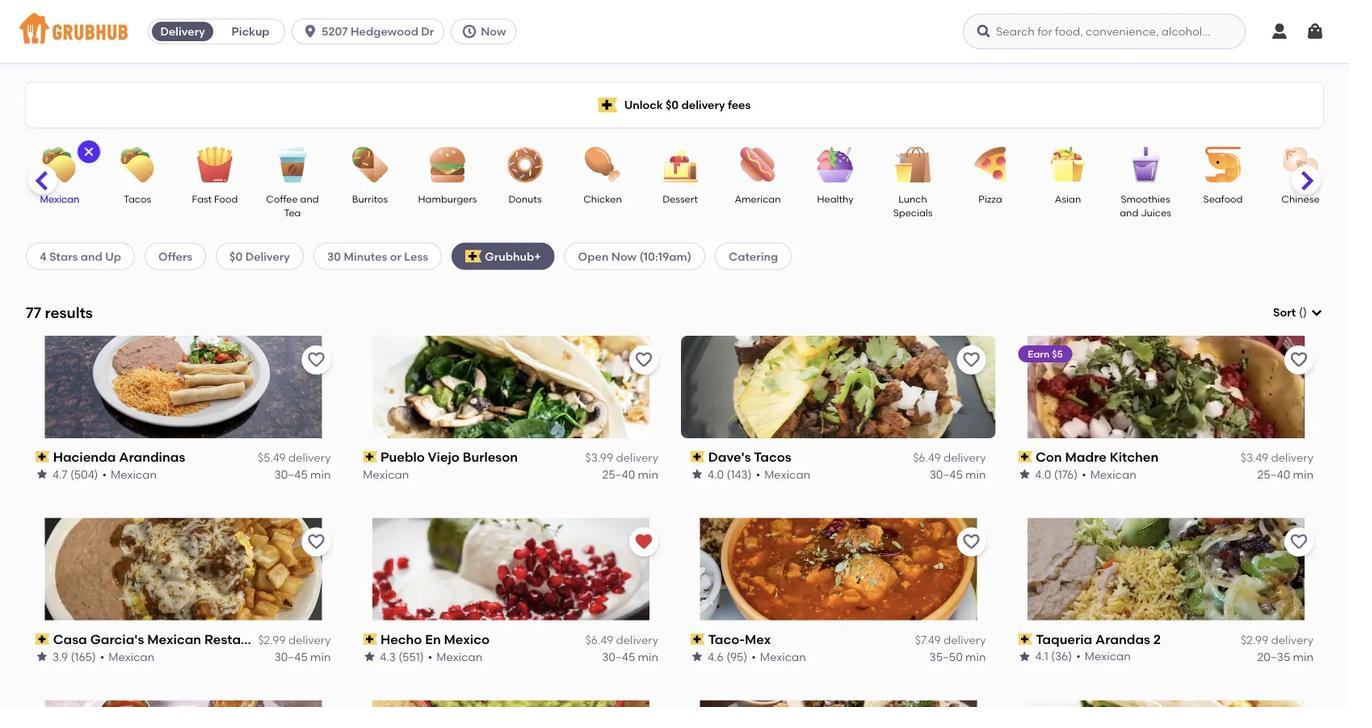 Task type: describe. For each thing, give the bounding box(es) containing it.
star icon image for hecho en mexico
[[363, 651, 376, 664]]

viejo
[[428, 449, 460, 465]]

main navigation navigation
[[0, 0, 1349, 63]]

hamburgers
[[418, 193, 477, 205]]

$3.49 delivery
[[1241, 451, 1314, 465]]

saved restaurant button
[[629, 528, 658, 557]]

minutes
[[344, 249, 387, 263]]

casa garcia's mexican restaurant logo image
[[45, 518, 322, 621]]

(143)
[[727, 468, 752, 481]]

chicken
[[583, 193, 622, 205]]

mexican down pueblo
[[363, 468, 409, 481]]

taqueria
[[1036, 632, 1092, 648]]

3.9 (165)
[[53, 650, 96, 664]]

30–45 for dave's tacos
[[930, 468, 963, 481]]

5207 hedgewood dr
[[322, 25, 434, 38]]

delivery for taco-mex
[[943, 634, 986, 647]]

delivery inside delivery button
[[160, 25, 205, 38]]

save this restaurant image for dave's tacos
[[962, 350, 981, 370]]

lunch specials image
[[885, 147, 941, 183]]

30–45 for casa garcia's mexican restaurant
[[274, 650, 308, 664]]

saved restaurant image
[[634, 533, 654, 552]]

2 save this restaurant image from the left
[[1289, 350, 1309, 370]]

$2.99 delivery for casa garcia's mexican restaurant
[[258, 634, 331, 647]]

arandinas
[[119, 449, 185, 465]]

1 horizontal spatial now
[[611, 249, 637, 263]]

25–40 min for con madre kitchen
[[1257, 468, 1314, 481]]

en
[[425, 632, 441, 648]]

catering
[[729, 249, 778, 263]]

77
[[26, 304, 41, 322]]

pizza
[[979, 193, 1002, 205]]

now inside button
[[481, 25, 506, 38]]

25–40 min for pueblo viejo burleson
[[602, 468, 658, 481]]

20–35
[[1257, 650, 1290, 664]]

save this restaurant image for casa garcia's mexican restaurant
[[307, 533, 326, 552]]

hacienda
[[53, 449, 116, 465]]

1 horizontal spatial svg image
[[976, 23, 992, 40]]

$3.49
[[1241, 451, 1268, 465]]

delivery for con madre kitchen
[[1271, 451, 1314, 465]]

pickup
[[232, 25, 269, 38]]

hamburgers image
[[419, 147, 476, 183]]

30–45 for hacienda arandinas
[[274, 468, 308, 481]]

$7.49
[[915, 634, 941, 647]]

dr
[[421, 25, 434, 38]]

svg image inside now button
[[461, 23, 478, 40]]

4.0 for dave's tacos
[[708, 468, 724, 481]]

30–45 min for casa garcia's mexican restaurant
[[274, 650, 331, 664]]

min for hecho en mexico
[[638, 650, 658, 664]]

delivery button
[[149, 19, 217, 44]]

subscription pass image for taqueria arandas 2
[[1018, 634, 1033, 645]]

sort
[[1273, 306, 1296, 320]]

(504)
[[70, 468, 98, 481]]

4.0 (176)
[[1035, 468, 1078, 481]]

star icon image for casa garcia's mexican restaurant
[[36, 651, 48, 664]]

delivery for hecho en mexico
[[616, 634, 658, 647]]

star icon image for taqueria arandas 2
[[1018, 651, 1031, 664]]

1 horizontal spatial $0
[[666, 98, 679, 112]]

food
[[214, 193, 238, 205]]

(95)
[[726, 650, 747, 664]]

2 horizontal spatial svg image
[[1270, 22, 1289, 41]]

arandas
[[1095, 632, 1150, 648]]

$0 delivery
[[230, 249, 290, 263]]

tea
[[284, 207, 301, 219]]

• for en
[[428, 650, 433, 664]]

open
[[578, 249, 609, 263]]

$6.49 for hecho en mexico
[[585, 634, 613, 647]]

grubhub plus flag logo image for unlock $0 delivery fees
[[598, 97, 618, 113]]

none field containing sort
[[1273, 305, 1323, 321]]

offers
[[158, 249, 192, 263]]

$5
[[1052, 348, 1063, 360]]

$2.99 delivery for taqueria arandas 2
[[1241, 634, 1314, 647]]

save this restaurant button for casa garcia's mexican restaurant
[[302, 528, 331, 557]]

30–45 min for hacienda arandinas
[[274, 468, 331, 481]]

5207
[[322, 25, 348, 38]]

mexican for con madre kitchen
[[1091, 468, 1137, 481]]

star icon image for taco-mex
[[691, 651, 704, 664]]

min for hacienda arandinas
[[310, 468, 331, 481]]

25–40 for con madre kitchen
[[1257, 468, 1290, 481]]

pizza image
[[962, 147, 1019, 183]]

mexico
[[444, 632, 490, 648]]

chicken image
[[574, 147, 631, 183]]

delivery for casa garcia's mexican restaurant
[[288, 634, 331, 647]]

subscription pass image for hecho en mexico
[[363, 634, 377, 645]]

con madre kitchen
[[1036, 449, 1159, 465]]

pueblo viejo burleson logo image
[[372, 336, 649, 438]]

pueblo viejo traila - cosmic logo image
[[1027, 701, 1304, 708]]

• for garcia's
[[100, 650, 104, 664]]

pueblo
[[381, 449, 425, 465]]

earn $5
[[1028, 348, 1063, 360]]

(
[[1299, 306, 1303, 320]]

min for dave's tacos
[[965, 468, 986, 481]]

$2.99 for casa garcia's mexican restaurant
[[258, 634, 286, 647]]

30–45 for hecho en mexico
[[602, 650, 635, 664]]

20–35 min
[[1257, 650, 1314, 664]]

healthy
[[817, 193, 854, 205]]

up
[[105, 249, 121, 263]]

donuts image
[[497, 147, 553, 183]]

4.7
[[53, 468, 67, 481]]

save this restaurant image for taco-mex
[[962, 533, 981, 552]]

hacienda arandinas logo image
[[45, 336, 322, 438]]

star icon image for dave's tacos
[[691, 468, 704, 481]]

earn
[[1028, 348, 1050, 360]]

77 results
[[26, 304, 93, 322]]

healthy image
[[807, 147, 864, 183]]

seafood
[[1203, 193, 1243, 205]]

smoothies
[[1121, 193, 1170, 205]]

delivery for taqueria arandas 2
[[1271, 634, 1314, 647]]

results
[[45, 304, 93, 322]]

min for pueblo viejo burleson
[[638, 468, 658, 481]]

min for taqueria arandas 2
[[1293, 650, 1314, 664]]

$6.49 delivery for hecho en mexico
[[585, 634, 658, 647]]

con
[[1036, 449, 1062, 465]]

• for arandas
[[1076, 650, 1081, 664]]

4.0 (143)
[[708, 468, 752, 481]]

hacienda arandinas
[[53, 449, 185, 465]]

4.3
[[380, 650, 396, 664]]

• mexican for en
[[428, 650, 483, 664]]

burritos image
[[342, 147, 398, 183]]

coffee and tea image
[[264, 147, 321, 183]]

chinese
[[1282, 193, 1320, 205]]

$6.49 delivery for dave's tacos
[[913, 451, 986, 465]]

fast food image
[[187, 147, 243, 183]]

mexican for dave's tacos
[[764, 468, 810, 481]]

(551)
[[399, 650, 424, 664]]

super burrito on 5th logo image
[[45, 701, 322, 708]]

hedgewood
[[351, 25, 418, 38]]

4 stars and up
[[40, 249, 121, 263]]

grubhub plus flag logo image for grubhub+
[[465, 250, 482, 263]]

garcia's
[[90, 632, 144, 648]]

mexican for casa garcia's mexican restaurant
[[108, 650, 155, 664]]

tacos image
[[109, 147, 166, 183]]

now button
[[451, 19, 523, 44]]

or
[[390, 249, 401, 263]]

kitchen
[[1110, 449, 1159, 465]]

$6.49 for dave's tacos
[[913, 451, 941, 465]]

save this restaurant image for hacienda arandinas
[[307, 350, 326, 370]]

mexican for hacienda arandinas
[[111, 468, 157, 481]]

• mexican for arandas
[[1076, 650, 1131, 664]]

burritos
[[352, 193, 388, 205]]

unlock
[[624, 98, 663, 112]]

star icon image for con madre kitchen
[[1018, 468, 1031, 481]]

5207 hedgewood dr button
[[292, 19, 451, 44]]

2
[[1153, 632, 1161, 648]]

taco-
[[708, 632, 745, 648]]

35–50 min
[[929, 650, 986, 664]]

$7.49 delivery
[[915, 634, 986, 647]]

• mexican for mex
[[751, 650, 806, 664]]



Task type: vqa. For each thing, say whether or not it's contained in the screenshot.
the FISH-
no



Task type: locate. For each thing, give the bounding box(es) containing it.
• mexican for madre
[[1082, 468, 1137, 481]]

and left up
[[81, 249, 102, 263]]

mexican for taqueria arandas 2
[[1085, 650, 1131, 664]]

30–45 min
[[274, 468, 331, 481], [930, 468, 986, 481], [274, 650, 331, 664], [602, 650, 658, 664]]

0 horizontal spatial and
[[81, 249, 102, 263]]

25–40 min down $3.49 delivery
[[1257, 468, 1314, 481]]

1 horizontal spatial $6.49 delivery
[[913, 451, 986, 465]]

• right (504)
[[102, 468, 107, 481]]

fees
[[728, 98, 751, 112]]

grubhub plus flag logo image left unlock
[[598, 97, 618, 113]]

30–45
[[274, 468, 308, 481], [930, 468, 963, 481], [274, 650, 308, 664], [602, 650, 635, 664]]

4.6 (95)
[[708, 650, 747, 664]]

delivery for hacienda arandinas
[[288, 451, 331, 465]]

svg image
[[1305, 22, 1325, 41], [461, 23, 478, 40], [82, 145, 95, 158], [1310, 306, 1323, 319]]

mex
[[745, 632, 771, 648]]

coffee
[[266, 193, 298, 205]]

0 vertical spatial subscription pass image
[[36, 452, 50, 463]]

dessert
[[663, 193, 698, 205]]

tacos right dave's
[[754, 449, 791, 465]]

mexican down hacienda arandinas
[[111, 468, 157, 481]]

min for casa garcia's mexican restaurant
[[310, 650, 331, 664]]

min
[[310, 468, 331, 481], [638, 468, 658, 481], [965, 468, 986, 481], [1293, 468, 1314, 481], [310, 650, 331, 664], [638, 650, 658, 664], [965, 650, 986, 664], [1293, 650, 1314, 664]]

4.7 (504)
[[53, 468, 98, 481]]

restaurant
[[204, 632, 275, 648]]

25–40 down $3.49 delivery
[[1257, 468, 1290, 481]]

and for coffee and tea
[[300, 193, 319, 205]]

• right (143)
[[756, 468, 760, 481]]

coffee and tea
[[266, 193, 319, 219]]

subscription pass image for hacienda arandinas
[[36, 452, 50, 463]]

casa
[[53, 632, 87, 648]]

0 vertical spatial $6.49 delivery
[[913, 451, 986, 465]]

juices
[[1141, 207, 1171, 219]]

con madre kitchen logo image
[[1027, 336, 1304, 438]]

0 vertical spatial tacos
[[124, 193, 151, 205]]

1 25–40 from the left
[[602, 468, 635, 481]]

delivery for dave's tacos
[[943, 451, 986, 465]]

and inside smoothies and juices
[[1120, 207, 1138, 219]]

• mexican for tacos
[[756, 468, 810, 481]]

save this restaurant button
[[302, 346, 331, 375], [629, 346, 658, 375], [957, 346, 986, 375], [1284, 346, 1314, 375], [302, 528, 331, 557], [957, 528, 986, 557], [1284, 528, 1314, 557]]

0 horizontal spatial $0
[[230, 249, 243, 263]]

2 $2.99 delivery from the left
[[1241, 634, 1314, 647]]

star icon image left the "4.0 (143)"
[[691, 468, 704, 481]]

taco-mex logo image
[[681, 518, 996, 621]]

25–40 for pueblo viejo burleson
[[602, 468, 635, 481]]

0 vertical spatial grubhub plus flag logo image
[[598, 97, 618, 113]]

1 horizontal spatial tacos
[[754, 449, 791, 465]]

star icon image left 4.6
[[691, 651, 704, 664]]

2 4.0 from the left
[[1035, 468, 1051, 481]]

$0 right unlock
[[666, 98, 679, 112]]

star icon image left 4.1
[[1018, 651, 1031, 664]]

• mexican down taqueria arandas 2
[[1076, 650, 1131, 664]]

0 horizontal spatial subscription pass image
[[36, 452, 50, 463]]

1 horizontal spatial $6.49
[[913, 451, 941, 465]]

fast food
[[192, 193, 238, 205]]

)
[[1303, 306, 1307, 320]]

• mexican for garcia's
[[100, 650, 155, 664]]

0 vertical spatial and
[[300, 193, 319, 205]]

lunch specials
[[893, 193, 933, 219]]

subscription pass image left casa
[[36, 634, 50, 645]]

save this restaurant button for taqueria arandas 2
[[1284, 528, 1314, 557]]

hecho en mexico logo image
[[353, 518, 668, 621]]

• for tacos
[[756, 468, 760, 481]]

tacos
[[124, 193, 151, 205], [754, 449, 791, 465]]

mexican image
[[32, 147, 88, 183]]

Search for food, convenience, alcohol... search field
[[963, 14, 1246, 49]]

0 horizontal spatial now
[[481, 25, 506, 38]]

25–40
[[602, 468, 635, 481], [1257, 468, 1290, 481]]

4.0 down dave's
[[708, 468, 724, 481]]

1 $2.99 from the left
[[258, 634, 286, 647]]

american image
[[729, 147, 786, 183]]

save this restaurant button for taco-mex
[[957, 528, 986, 557]]

• right (95) at right
[[751, 650, 756, 664]]

30–45 min for hecho en mexico
[[602, 650, 658, 664]]

• mexican down the garcia's
[[100, 650, 155, 664]]

min for con madre kitchen
[[1293, 468, 1314, 481]]

tacos down tacos image
[[124, 193, 151, 205]]

1 vertical spatial $6.49
[[585, 634, 613, 647]]

dave's
[[708, 449, 751, 465]]

save this restaurant button for hacienda arandinas
[[302, 346, 331, 375]]

0 vertical spatial now
[[481, 25, 506, 38]]

star icon image left 4.7
[[36, 468, 48, 481]]

mexican right the garcia's
[[147, 632, 201, 648]]

0 horizontal spatial save this restaurant image
[[634, 350, 654, 370]]

1 horizontal spatial delivery
[[245, 249, 290, 263]]

specials
[[893, 207, 933, 219]]

30–45 min for dave's tacos
[[930, 468, 986, 481]]

4
[[40, 249, 47, 263]]

less
[[404, 249, 428, 263]]

delivery left pickup
[[160, 25, 205, 38]]

2 vertical spatial and
[[81, 249, 102, 263]]

• mexican down hacienda arandinas
[[102, 468, 157, 481]]

delivery
[[681, 98, 725, 112], [288, 451, 331, 465], [616, 451, 658, 465], [943, 451, 986, 465], [1271, 451, 1314, 465], [288, 634, 331, 647], [616, 634, 658, 647], [943, 634, 986, 647], [1271, 634, 1314, 647]]

subscription pass image left hacienda
[[36, 452, 50, 463]]

• for madre
[[1082, 468, 1086, 481]]

$2.99 for taqueria arandas 2
[[1241, 634, 1268, 647]]

1 horizontal spatial 25–40
[[1257, 468, 1290, 481]]

3.9
[[53, 650, 68, 664]]

and down 'smoothies'
[[1120, 207, 1138, 219]]

0 horizontal spatial 25–40
[[602, 468, 635, 481]]

subscription pass image for pueblo viejo burleson
[[363, 452, 377, 463]]

now right open
[[611, 249, 637, 263]]

taqueria arandas 2 logo image
[[1027, 518, 1304, 621]]

0 horizontal spatial svg image
[[302, 23, 318, 40]]

subscription pass image
[[36, 452, 50, 463], [1018, 634, 1033, 645]]

subscription pass image left the hecho
[[363, 634, 377, 645]]

smoothies and juices
[[1120, 193, 1171, 219]]

hecho
[[381, 632, 422, 648]]

mexican down the mexico
[[437, 650, 483, 664]]

1 25–40 min from the left
[[602, 468, 658, 481]]

subscription pass image for taco-mex
[[691, 634, 705, 645]]

• mexican down 'con madre kitchen'
[[1082, 468, 1137, 481]]

svg image
[[1270, 22, 1289, 41], [302, 23, 318, 40], [976, 23, 992, 40]]

$6.49 delivery
[[913, 451, 986, 465], [585, 634, 658, 647]]

4.0 for con madre kitchen
[[1035, 468, 1051, 481]]

4.0 down con
[[1035, 468, 1051, 481]]

subscription pass image left dave's
[[691, 452, 705, 463]]

0 horizontal spatial grubhub plus flag logo image
[[465, 250, 482, 263]]

1 horizontal spatial save this restaurant image
[[1289, 350, 1309, 370]]

and for smoothies and juices
[[1120, 207, 1138, 219]]

subscription pass image for con madre kitchen
[[1018, 452, 1033, 463]]

mexican down dave's tacos
[[764, 468, 810, 481]]

subscription pass image left pueblo
[[363, 452, 377, 463]]

dave's tacos logo image
[[681, 336, 996, 438]]

2 $2.99 from the left
[[1241, 634, 1268, 647]]

1 save this restaurant image from the left
[[634, 350, 654, 370]]

30
[[327, 249, 341, 263]]

star icon image
[[36, 468, 48, 481], [691, 468, 704, 481], [1018, 468, 1031, 481], [36, 651, 48, 664], [363, 651, 376, 664], [691, 651, 704, 664], [1018, 651, 1031, 664]]

• down en
[[428, 650, 433, 664]]

1 horizontal spatial $2.99 delivery
[[1241, 634, 1314, 647]]

$0 down food
[[230, 249, 243, 263]]

1 vertical spatial subscription pass image
[[1018, 634, 1033, 645]]

grubhub plus flag logo image left grubhub+
[[465, 250, 482, 263]]

subscription pass image
[[363, 452, 377, 463], [691, 452, 705, 463], [1018, 452, 1033, 463], [36, 634, 50, 645], [363, 634, 377, 645], [691, 634, 705, 645]]

american
[[735, 193, 781, 205]]

1 horizontal spatial grubhub plus flag logo image
[[598, 97, 618, 113]]

subscription pass image left taqueria
[[1018, 634, 1033, 645]]

• mexican
[[102, 468, 157, 481], [756, 468, 810, 481], [1082, 468, 1137, 481], [100, 650, 155, 664], [428, 650, 483, 664], [751, 650, 806, 664], [1076, 650, 1131, 664]]

30 minutes or less
[[327, 249, 428, 263]]

star icon image for hacienda arandinas
[[36, 468, 48, 481]]

• mexican down mex
[[751, 650, 806, 664]]

capital taco logo image
[[353, 701, 668, 708]]

1 vertical spatial $6.49 delivery
[[585, 634, 658, 647]]

grubhub+
[[485, 249, 541, 263]]

madre
[[1065, 449, 1107, 465]]

1 horizontal spatial 25–40 min
[[1257, 468, 1314, 481]]

4.0
[[708, 468, 724, 481], [1035, 468, 1051, 481]]

subscription pass image for casa garcia's mexican restaurant
[[36, 634, 50, 645]]

0 vertical spatial $6.49
[[913, 451, 941, 465]]

0 vertical spatial delivery
[[160, 25, 205, 38]]

1 horizontal spatial $2.99
[[1241, 634, 1268, 647]]

delivery for pueblo viejo burleson
[[616, 451, 658, 465]]

star icon image left 4.3
[[363, 651, 376, 664]]

2 25–40 from the left
[[1257, 468, 1290, 481]]

save this restaurant image inside button
[[634, 350, 654, 370]]

25–40 min
[[602, 468, 658, 481], [1257, 468, 1314, 481]]

0 horizontal spatial $2.99 delivery
[[258, 634, 331, 647]]

save this restaurant image
[[634, 350, 654, 370], [1289, 350, 1309, 370]]

asian image
[[1040, 147, 1096, 183]]

4.1
[[1035, 650, 1048, 664]]

open now (10:19am)
[[578, 249, 691, 263]]

save this restaurant button for dave's tacos
[[957, 346, 986, 375]]

and
[[300, 193, 319, 205], [1120, 207, 1138, 219], [81, 249, 102, 263]]

taco-mex
[[708, 632, 771, 648]]

subscription pass image for dave's tacos
[[691, 452, 705, 463]]

1 vertical spatial delivery
[[245, 249, 290, 263]]

$2.99
[[258, 634, 286, 647], [1241, 634, 1268, 647]]

mexican down mex
[[760, 650, 806, 664]]

• mexican down dave's tacos
[[756, 468, 810, 481]]

lunch
[[898, 193, 927, 205]]

taqueria chapala 4 logo image
[[681, 701, 996, 708]]

sort ( )
[[1273, 306, 1307, 320]]

save this restaurant image for taqueria arandas 2
[[1289, 533, 1309, 552]]

mexican for taco-mex
[[760, 650, 806, 664]]

taqueria arandas 2
[[1036, 632, 1161, 648]]

unlock $0 delivery fees
[[624, 98, 751, 112]]

smoothies and juices image
[[1117, 147, 1174, 183]]

fast
[[192, 193, 212, 205]]

• mexican for arandinas
[[102, 468, 157, 481]]

0 vertical spatial $0
[[666, 98, 679, 112]]

mexican down the garcia's
[[108, 650, 155, 664]]

now right dr
[[481, 25, 506, 38]]

pickup button
[[217, 19, 284, 44]]

donuts
[[508, 193, 542, 205]]

4.1 (36)
[[1035, 650, 1072, 664]]

2 horizontal spatial and
[[1120, 207, 1138, 219]]

mexican for hecho en mexico
[[437, 650, 483, 664]]

asian
[[1055, 193, 1081, 205]]

subscription pass image left "taco-"
[[691, 634, 705, 645]]

1 vertical spatial $0
[[230, 249, 243, 263]]

save this restaurant button for pueblo viejo burleson
[[629, 346, 658, 375]]

4.6
[[708, 650, 724, 664]]

mexican down 'con madre kitchen'
[[1091, 468, 1137, 481]]

dessert image
[[652, 147, 708, 183]]

• for mex
[[751, 650, 756, 664]]

stars
[[49, 249, 78, 263]]

None field
[[1273, 305, 1323, 321]]

• down madre
[[1082, 468, 1086, 481]]

2 25–40 min from the left
[[1257, 468, 1314, 481]]

and inside coffee and tea
[[300, 193, 319, 205]]

delivery down tea at the top of page
[[245, 249, 290, 263]]

$2.99 delivery
[[258, 634, 331, 647], [1241, 634, 1314, 647]]

subscription pass image left con
[[1018, 452, 1033, 463]]

1 vertical spatial and
[[1120, 207, 1138, 219]]

1 horizontal spatial subscription pass image
[[1018, 634, 1033, 645]]

mexican
[[40, 193, 80, 205], [111, 468, 157, 481], [363, 468, 409, 481], [764, 468, 810, 481], [1091, 468, 1137, 481], [147, 632, 201, 648], [108, 650, 155, 664], [437, 650, 483, 664], [760, 650, 806, 664], [1085, 650, 1131, 664]]

• mexican down the mexico
[[428, 650, 483, 664]]

• right (165)
[[100, 650, 104, 664]]

1 4.0 from the left
[[708, 468, 724, 481]]

$3.99
[[585, 451, 613, 465]]

• right (36) at the right
[[1076, 650, 1081, 664]]

0 horizontal spatial 4.0
[[708, 468, 724, 481]]

(10:19am)
[[639, 249, 691, 263]]

star icon image left 4.0 (176)
[[1018, 468, 1031, 481]]

35–50
[[929, 650, 963, 664]]

0 horizontal spatial delivery
[[160, 25, 205, 38]]

0 horizontal spatial $2.99
[[258, 634, 286, 647]]

4.3 (551)
[[380, 650, 424, 664]]

delivery
[[160, 25, 205, 38], [245, 249, 290, 263]]

0 horizontal spatial $6.49 delivery
[[585, 634, 658, 647]]

0 horizontal spatial 25–40 min
[[602, 468, 658, 481]]

1 $2.99 delivery from the left
[[258, 634, 331, 647]]

chinese image
[[1272, 147, 1329, 183]]

25–40 min down $3.99 delivery
[[602, 468, 658, 481]]

mexican down taqueria arandas 2
[[1085, 650, 1131, 664]]

1 horizontal spatial 4.0
[[1035, 468, 1051, 481]]

1 vertical spatial grubhub plus flag logo image
[[465, 250, 482, 263]]

save this restaurant image
[[307, 350, 326, 370], [962, 350, 981, 370], [307, 533, 326, 552], [962, 533, 981, 552], [1289, 533, 1309, 552]]

1 vertical spatial now
[[611, 249, 637, 263]]

seafood image
[[1195, 147, 1251, 183]]

0 horizontal spatial tacos
[[124, 193, 151, 205]]

1 vertical spatial tacos
[[754, 449, 791, 465]]

and up tea at the top of page
[[300, 193, 319, 205]]

mexican down mexican image
[[40, 193, 80, 205]]

grubhub plus flag logo image
[[598, 97, 618, 113], [465, 250, 482, 263]]

• for arandinas
[[102, 468, 107, 481]]

(165)
[[71, 650, 96, 664]]

burleson
[[463, 449, 518, 465]]

0 horizontal spatial $6.49
[[585, 634, 613, 647]]

1 horizontal spatial and
[[300, 193, 319, 205]]

min for taco-mex
[[965, 650, 986, 664]]

$3.99 delivery
[[585, 451, 658, 465]]

star icon image left 3.9
[[36, 651, 48, 664]]

$5.49
[[258, 451, 286, 465]]

svg image inside 5207 hedgewood dr button
[[302, 23, 318, 40]]

25–40 down $3.99 delivery
[[602, 468, 635, 481]]



